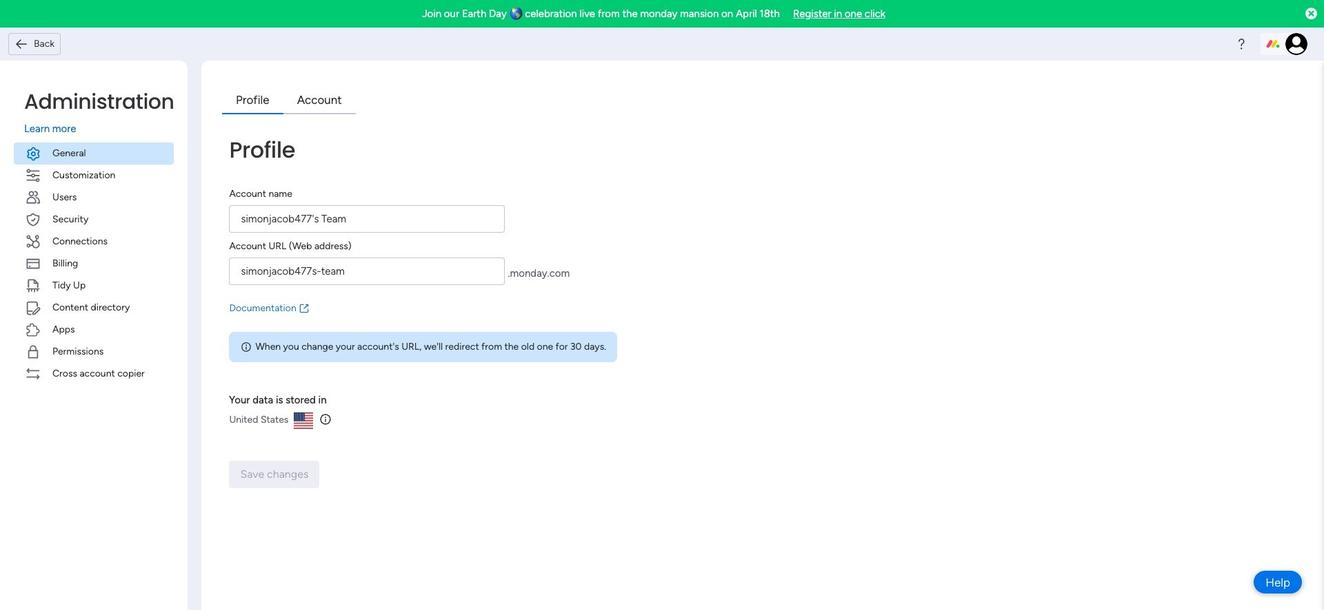 Task type: locate. For each thing, give the bounding box(es) containing it.
None text field
[[229, 205, 505, 233]]

jacob simon image
[[1285, 33, 1307, 55]]

None text field
[[229, 258, 505, 285]]

back to workspace image
[[14, 37, 28, 51]]



Task type: vqa. For each thing, say whether or not it's contained in the screenshot.
Public board icon
no



Task type: describe. For each thing, give the bounding box(es) containing it.
help image
[[1234, 37, 1248, 51]]



